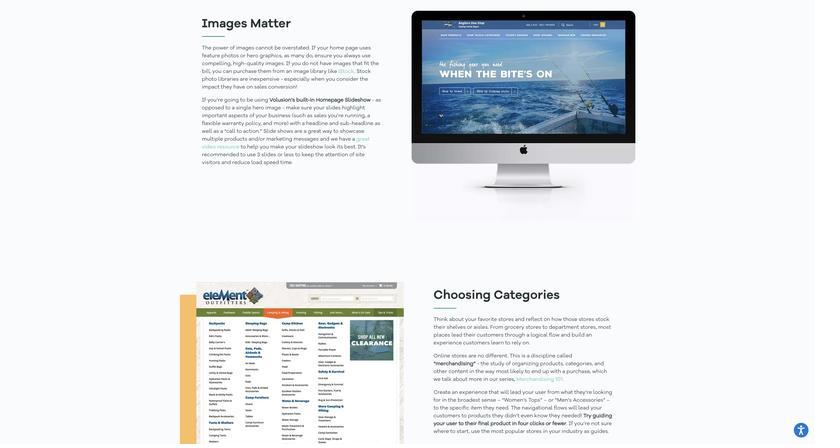 Task type: vqa. For each thing, say whether or not it's contained in the screenshot.
the out inside Use these helpful pointers on using Google AdWords for your ecommerce site, and check out the Google Shopping Ads tips at the end for increasing conversions…
no



Task type: locate. For each thing, give the bounding box(es) containing it.
1 vertical spatial use
[[247, 152, 256, 158]]

have down ensure
[[320, 61, 332, 66]]

sure down guiding in the bottom of the page
[[601, 421, 612, 427]]

the down final
[[482, 429, 490, 434]]

stores down reflect
[[526, 325, 542, 330]]

way up look
[[323, 129, 332, 134]]

0 horizontal spatial –
[[498, 398, 501, 403]]

0 horizontal spatial sales
[[254, 85, 267, 90]]

this
[[510, 354, 520, 359]]

- inside the . stock photo libraries are inexpensive - especially when you consider the impact they have on sales conversion!
[[281, 77, 283, 82]]

different.
[[486, 354, 509, 359]]

stores inside online stores are no different. this is a discipline called "merchandising"
[[452, 354, 467, 359]]

not inside . if you're not sure where to start, use the most popular stores in your industry as guides.
[[592, 421, 600, 427]]

or left less
[[278, 152, 283, 158]]

you inside the . stock photo libraries are inexpensive - especially when you consider the impact they have on sales conversion!
[[326, 77, 335, 82]]

are down purchase
[[240, 77, 248, 82]]

1 horizontal spatial products
[[468, 414, 491, 419]]

. if you're not sure where to start, use the most popular stores in your industry as guides.
[[434, 421, 612, 434]]

products down item
[[468, 414, 491, 419]]

products inside - as opposed to a single hero image - make sure your slides highlight important aspects of your business (such as sales you're running, a flexible warranty policy, and more) with a headline and sub-headline as well as a "call to action." slide shows are a great way to showcase multiple products and/or marketing messages and we have a
[[224, 137, 247, 142]]

fit
[[364, 61, 369, 66]]

1 vertical spatial user
[[447, 421, 458, 427]]

1 vertical spatial that
[[489, 390, 499, 395]]

and up which
[[595, 361, 604, 367]]

be up graphics,
[[275, 46, 281, 51]]

3 – from the left
[[607, 398, 610, 403]]

stock
[[357, 69, 371, 74]]

0 vertical spatial we
[[331, 137, 338, 142]]

no
[[478, 354, 484, 359]]

0 vertical spatial from
[[273, 69, 285, 74]]

hero
[[247, 53, 258, 59], [253, 106, 264, 111]]

to inside . if you're not sure where to start, use the most popular stores in your industry as guides.
[[451, 429, 456, 434]]

0 vertical spatial products
[[224, 137, 247, 142]]

in
[[310, 98, 315, 103], [470, 369, 475, 375], [484, 377, 488, 382], [442, 398, 447, 403], [512, 421, 517, 427], [543, 429, 548, 434]]

about down 'content' at the bottom right of the page
[[453, 377, 468, 382]]

series,
[[500, 377, 515, 382]]

0 vertical spatial most
[[599, 325, 611, 330]]

will up "women's
[[501, 390, 509, 395]]

the inside the power of images cannot be overstated. if your home page uses feature photos or hero graphics, as many do, ensure you always use compelling, high-quality images. if you do not have images that fit the bill, you can purchase them from an image library like
[[371, 61, 379, 66]]

0 vertical spatial that
[[353, 61, 363, 66]]

reduce
[[232, 160, 250, 165]]

way up our
[[485, 369, 495, 375]]

it's
[[358, 145, 366, 150]]

1 vertical spatial an
[[586, 333, 592, 338]]

products,
[[540, 361, 564, 367]]

1 headline from the left
[[306, 121, 328, 126]]

0 horizontal spatial selling online image
[[180, 282, 404, 444]]

use
[[362, 53, 371, 59], [247, 152, 256, 158], [471, 429, 480, 434]]

we up look
[[331, 137, 338, 142]]

1 vertical spatial about
[[453, 377, 468, 382]]

make inside to help you make your slideshow look its best. it's recommended to use 3 slides or less to keep the attention of site visitors and reduce load speed time.
[[270, 145, 284, 150]]

where
[[434, 429, 449, 434]]

experience
[[434, 341, 462, 346], [460, 390, 488, 395]]

about inside - the study of organizing products, categories, and other content in the way most likely to end up with a purchase, which we talk about more in our series,
[[453, 377, 468, 382]]

2 vertical spatial you're
[[575, 421, 590, 427]]

2 vertical spatial their
[[465, 421, 477, 427]]

. inside . if you're not sure where to start, use the most popular stores in your industry as guides.
[[567, 421, 568, 427]]

lead
[[452, 333, 463, 338], [511, 390, 521, 395], [579, 406, 590, 411]]

cannot
[[256, 46, 273, 51]]

or down 'know'
[[546, 421, 551, 427]]

0 horizontal spatial you're
[[207, 98, 223, 103]]

0 horizontal spatial we
[[331, 137, 338, 142]]

other
[[434, 369, 447, 375]]

user up tops"
[[535, 390, 547, 395]]

your down fewer
[[549, 429, 561, 434]]

homepage
[[316, 98, 344, 103]]

0 horizontal spatial with
[[290, 121, 301, 126]]

1 horizontal spatial great
[[357, 137, 370, 142]]

or left aisles.
[[467, 325, 473, 330]]

they're
[[575, 390, 592, 395]]

the
[[371, 61, 379, 66], [360, 77, 368, 82], [316, 152, 324, 158], [481, 361, 489, 367], [476, 369, 484, 375], [448, 398, 457, 403], [440, 406, 449, 411], [482, 429, 490, 434]]

opposed
[[202, 106, 224, 111]]

not
[[310, 61, 319, 66], [592, 421, 600, 427]]

especially
[[284, 77, 310, 82]]

1 horizontal spatial lead
[[511, 390, 521, 395]]

0 vertical spatial experience
[[434, 341, 462, 346]]

0 vertical spatial an
[[286, 69, 292, 74]]

the inside to help you make your slideshow look its best. it's recommended to use 3 slides or less to keep the attention of site visitors and reduce load speed time.
[[316, 152, 324, 158]]

user inside the create an experience that will lead your user from what they're looking for in the broadest sense – "women's tops" – or "men's accessories" – to the specific item they need. the navigational flows will lead your customers to products they didn't even know they needed!
[[535, 390, 547, 395]]

1 horizontal spatial image
[[294, 69, 309, 74]]

1 horizontal spatial from
[[548, 390, 560, 395]]

to down organizing
[[525, 369, 530, 375]]

volusion's
[[270, 98, 295, 103]]

or left "men's
[[549, 398, 554, 403]]

(such
[[292, 113, 306, 119]]

1 horizontal spatial the
[[511, 406, 521, 411]]

to inside try guiding your user to their final product in four clicks or fewer
[[459, 421, 464, 427]]

from up "men's
[[548, 390, 560, 395]]

in right for
[[442, 398, 447, 403]]

using
[[254, 98, 268, 103]]

selling online image
[[412, 11, 636, 221], [180, 282, 404, 444]]

0 vertical spatial slides
[[326, 106, 341, 111]]

as inside . if you're not sure where to start, use the most popular stores in your industry as guides.
[[584, 429, 590, 434]]

the up feature
[[202, 46, 212, 51]]

you're down try
[[575, 421, 590, 427]]

reflect
[[526, 317, 543, 322]]

that left fit
[[353, 61, 363, 66]]

0 vertical spatial about
[[449, 317, 464, 322]]

1 vertical spatial hero
[[253, 106, 264, 111]]

0 horizontal spatial lead
[[452, 333, 463, 338]]

1 vertical spatial from
[[548, 390, 560, 395]]

of inside - as opposed to a single hero image - make sure your slides highlight important aspects of your business (such as sales you're running, a flexible warranty policy, and more) with a headline and sub-headline as well as a "call to action." slide shows are a great way to showcase multiple products and/or marketing messages and we have a
[[250, 113, 255, 119]]

1 horizontal spatial selling online image
[[412, 11, 636, 221]]

0 vertical spatial on
[[247, 85, 253, 90]]

your inside to help you make your slideshow look its best. it's recommended to use 3 slides or less to keep the attention of site visitors and reduce load speed time.
[[286, 145, 297, 150]]

great
[[308, 129, 321, 134], [357, 137, 370, 142]]

1 horizontal spatial be
[[275, 46, 281, 51]]

use left 3
[[247, 152, 256, 158]]

1 horizontal spatial sure
[[601, 421, 612, 427]]

experience inside the create an experience that will lead your user from what they're looking for in the broadest sense – "women's tops" – or "men's accessories" – to the specific item they need. the navigational flows will lead your customers to products they didn't even know they needed!
[[460, 390, 488, 395]]

their down think
[[434, 325, 446, 330]]

0 horizontal spatial the
[[202, 46, 212, 51]]

"men's
[[555, 398, 572, 403]]

a left the "call
[[220, 129, 223, 134]]

1 horizontal spatial use
[[362, 53, 371, 59]]

not right do
[[310, 61, 319, 66]]

- down volusion's
[[282, 106, 285, 111]]

of
[[230, 46, 235, 51], [250, 113, 255, 119], [350, 152, 355, 158], [506, 361, 511, 367]]

an inside "think about your favorite stores and reflect on how those stores stock their shelves or aisles. from grocery stores to department stores, most places lead their customers through a logical flow and build an experience customers learn to rely on."
[[586, 333, 592, 338]]

sure down built-
[[301, 106, 312, 111]]

use inside to help you make your slideshow look its best. it's recommended to use 3 slides or less to keep the attention of site visitors and reduce load speed time.
[[247, 152, 256, 158]]

0 horizontal spatial way
[[323, 129, 332, 134]]

0 vertical spatial user
[[535, 390, 547, 395]]

going
[[224, 98, 239, 103]]

accessories"
[[573, 398, 606, 403]]

your down homepage
[[313, 106, 325, 111]]

1 vertical spatial on
[[544, 317, 551, 322]]

1 horizontal spatial that
[[489, 390, 499, 395]]

with up 101
[[551, 369, 561, 375]]

1 horizontal spatial way
[[485, 369, 495, 375]]

headline up 'messages'
[[306, 121, 328, 126]]

2 vertical spatial have
[[339, 137, 351, 142]]

aspects
[[229, 113, 248, 119]]

about up the shelves
[[449, 317, 464, 322]]

great inside - as opposed to a single hero image - make sure your slides highlight important aspects of your business (such as sales you're running, a flexible warranty policy, and more) with a headline and sub-headline as well as a "call to action." slide shows are a great way to showcase multiple products and/or marketing messages and we have a
[[308, 129, 321, 134]]

or inside the create an experience that will lead your user from what they're looking for in the broadest sense – "women's tops" – or "men's accessories" – to the specific item they need. the navigational flows will lead your customers to products they didn't even know they needed!
[[549, 398, 554, 403]]

your up tops"
[[523, 390, 534, 395]]

2 – from the left
[[544, 398, 547, 403]]

a down going
[[232, 106, 235, 111]]

photo
[[202, 77, 217, 82]]

their up the start,
[[465, 421, 477, 427]]

hero inside - as opposed to a single hero image - make sure your slides highlight important aspects of your business (such as sales you're running, a flexible warranty policy, and more) with a headline and sub-headline as well as a "call to action." slide shows are a great way to showcase multiple products and/or marketing messages and we have a
[[253, 106, 264, 111]]

with
[[290, 121, 301, 126], [551, 369, 561, 375]]

as
[[284, 53, 290, 59], [376, 98, 381, 103], [307, 113, 313, 119], [375, 121, 380, 126], [214, 129, 219, 134], [584, 429, 590, 434]]

lead down the shelves
[[452, 333, 463, 338]]

0 horizontal spatial an
[[286, 69, 292, 74]]

2 headline from the left
[[352, 121, 374, 126]]

content
[[449, 369, 469, 375]]

a down (such
[[302, 121, 305, 126]]

slides up speed
[[262, 152, 276, 158]]

way
[[323, 129, 332, 134], [485, 369, 495, 375]]

with inside - the study of organizing products, categories, and other content in the way most likely to end up with a purchase, which we talk about more in our series,
[[551, 369, 561, 375]]

learn
[[491, 341, 504, 346]]

more
[[469, 377, 482, 382]]

1 vertical spatial not
[[592, 421, 600, 427]]

- down no
[[477, 361, 480, 367]]

load
[[251, 160, 262, 165]]

0 vertical spatial great
[[308, 129, 321, 134]]

0 horizontal spatial products
[[224, 137, 247, 142]]

guides.
[[591, 429, 609, 434]]

1 horizontal spatial –
[[544, 398, 547, 403]]

are
[[240, 77, 248, 82], [295, 129, 303, 134], [469, 354, 477, 359]]

on down purchase
[[247, 85, 253, 90]]

image inside - as opposed to a single hero image - make sure your slides highlight important aspects of your business (such as sales you're running, a flexible warranty policy, and more) with a headline and sub-headline as well as a "call to action." slide shows are a great way to showcase multiple products and/or marketing messages and we have a
[[266, 106, 281, 111]]

have inside the power of images cannot be overstated. if your home page uses feature photos or hero graphics, as many do, ensure you always use compelling, high-quality images. if you do not have images that fit the bill, you can purchase them from an image library like
[[320, 61, 332, 66]]

lead up "women's
[[511, 390, 521, 395]]

make up (such
[[286, 106, 300, 111]]

0 vertical spatial the
[[202, 46, 212, 51]]

are inside online stores are no different. this is a discipline called "merchandising"
[[469, 354, 477, 359]]

0 vertical spatial not
[[310, 61, 319, 66]]

if
[[312, 46, 316, 51], [286, 61, 290, 66], [202, 98, 206, 103], [569, 421, 573, 427]]

. for always
[[354, 69, 355, 74]]

conversion!
[[268, 85, 298, 90]]

1 vertical spatial most
[[496, 369, 509, 375]]

your up aisles.
[[465, 317, 477, 322]]

. left stock
[[354, 69, 355, 74]]

. inside the . stock photo libraries are inexpensive - especially when you consider the impact they have on sales conversion!
[[354, 69, 355, 74]]

our
[[490, 377, 498, 382]]

and
[[263, 121, 273, 126], [329, 121, 339, 126], [320, 137, 330, 142], [222, 160, 231, 165], [515, 317, 525, 322], [561, 333, 571, 338], [595, 361, 604, 367]]

use down final
[[471, 429, 480, 434]]

merchandising 101 .
[[517, 377, 564, 382]]

consider
[[337, 77, 359, 82]]

if down needed!
[[569, 421, 573, 427]]

they down sense
[[484, 406, 495, 411]]

do,
[[306, 53, 314, 59]]

0 horizontal spatial use
[[247, 152, 256, 158]]

of down this
[[506, 361, 511, 367]]

sales
[[254, 85, 267, 90], [314, 113, 327, 119]]

1 horizontal spatial images
[[333, 61, 351, 66]]

0 vertical spatial are
[[240, 77, 248, 82]]

.
[[354, 69, 355, 74], [563, 377, 564, 382], [567, 421, 568, 427]]

broadest
[[458, 398, 480, 403]]

2 vertical spatial lead
[[579, 406, 590, 411]]

–
[[498, 398, 501, 403], [544, 398, 547, 403], [607, 398, 610, 403]]

1 vertical spatial sure
[[601, 421, 612, 427]]

compelling,
[[202, 61, 232, 66]]

about
[[449, 317, 464, 322], [453, 377, 468, 382]]

a up on. at the bottom
[[527, 333, 530, 338]]

think about your favorite stores and reflect on how those stores stock their shelves or aisles. from grocery stores to department stores, most places lead their customers through a logical flow and build an experience customers learn to rely on.
[[434, 317, 611, 346]]

a down showcase
[[352, 137, 355, 142]]

2 vertical spatial customers
[[434, 414, 461, 419]]

1 horizontal spatial are
[[295, 129, 303, 134]]

1 vertical spatial will
[[569, 406, 577, 411]]

from
[[273, 69, 285, 74], [548, 390, 560, 395]]

their
[[434, 325, 446, 330], [464, 333, 476, 338], [465, 421, 477, 427]]

experience up broadest
[[460, 390, 488, 395]]

organizing
[[512, 361, 539, 367]]

use inside . if you're not sure where to start, use the most popular stores in your industry as guides.
[[471, 429, 480, 434]]

they up fewer
[[549, 414, 561, 419]]

0 vertical spatial with
[[290, 121, 301, 126]]

or up high-
[[240, 53, 246, 59]]

1 vertical spatial make
[[270, 145, 284, 150]]

merchandising 101 link
[[517, 377, 563, 382]]

1 vertical spatial you're
[[328, 113, 344, 119]]

slides down homepage
[[326, 106, 341, 111]]

1 horizontal spatial you're
[[328, 113, 344, 119]]

needed!
[[562, 414, 582, 419]]

0 horizontal spatial not
[[310, 61, 319, 66]]

grocery
[[505, 325, 525, 330]]

0 horizontal spatial images
[[236, 46, 254, 51]]

0 vertical spatial selling online image
[[412, 11, 636, 221]]

you're inside . if you're not sure where to start, use the most popular stores in your industry as guides.
[[575, 421, 590, 427]]

- as opposed to a single hero image - make sure your slides highlight important aspects of your business (such as sales you're running, a flexible warranty policy, and more) with a headline and sub-headline as well as a "call to action." slide shows are a great way to showcase multiple products and/or marketing messages and we have a
[[202, 98, 381, 142]]

library
[[310, 69, 327, 74]]

0 vertical spatial will
[[501, 390, 509, 395]]

an up the especially
[[286, 69, 292, 74]]

sales inside the . stock photo libraries are inexpensive - especially when you consider the impact they have on sales conversion!
[[254, 85, 267, 90]]

in inside . if you're not sure where to start, use the most popular stores in your industry as guides.
[[543, 429, 548, 434]]

are left no
[[469, 354, 477, 359]]

your up policy,
[[256, 113, 267, 119]]

sure inside - as opposed to a single hero image - make sure your slides highlight important aspects of your business (such as sales you're running, a flexible warranty policy, and more) with a headline and sub-headline as well as a "call to action." slide shows are a great way to showcase multiple products and/or marketing messages and we have a
[[301, 106, 312, 111]]

images up the istock
[[333, 61, 351, 66]]

0 vertical spatial image
[[294, 69, 309, 74]]

popular
[[505, 429, 525, 434]]

2 vertical spatial an
[[452, 390, 458, 395]]

customers down from
[[477, 333, 504, 338]]

2 vertical spatial use
[[471, 429, 480, 434]]

you're
[[207, 98, 223, 103], [328, 113, 344, 119], [575, 421, 590, 427]]

most inside - the study of organizing products, categories, and other content in the way most likely to end up with a purchase, which we talk about more in our series,
[[496, 369, 509, 375]]

have inside the . stock photo libraries are inexpensive - especially when you consider the impact they have on sales conversion!
[[233, 85, 245, 90]]

marketing
[[266, 137, 292, 142]]

0 horizontal spatial user
[[447, 421, 458, 427]]

your
[[317, 46, 329, 51], [313, 106, 325, 111], [256, 113, 267, 119], [286, 145, 297, 150], [465, 317, 477, 322], [523, 390, 534, 395], [591, 406, 602, 411], [434, 421, 445, 427], [549, 429, 561, 434]]

1 vertical spatial .
[[563, 377, 564, 382]]

great video resource
[[202, 137, 370, 150]]

1 vertical spatial have
[[233, 85, 245, 90]]

about inside "think about your favorite stores and reflect on how those stores stock their shelves or aisles. from grocery stores to department stores, most places lead their customers through a logical flow and build an experience customers learn to rely on."
[[449, 317, 464, 322]]

you down like
[[326, 77, 335, 82]]

their inside try guiding your user to their final product in four clicks or fewer
[[465, 421, 477, 427]]

business
[[269, 113, 291, 119]]

on left how
[[544, 317, 551, 322]]

1 – from the left
[[498, 398, 501, 403]]

most down product at the bottom
[[491, 429, 504, 434]]

or inside to help you make your slideshow look its best. it's recommended to use 3 slides or less to keep the attention of site visitors and reduce load speed time.
[[278, 152, 283, 158]]

of up policy,
[[250, 113, 255, 119]]

your inside . if you're not sure where to start, use the most popular stores in your industry as guides.
[[549, 429, 561, 434]]

stores up 'stores,'
[[579, 317, 595, 322]]

2 horizontal spatial .
[[567, 421, 568, 427]]

you up 3
[[260, 145, 269, 150]]

image up the especially
[[294, 69, 309, 74]]

know
[[535, 414, 548, 419]]

2 horizontal spatial –
[[607, 398, 610, 403]]

be inside the power of images cannot be overstated. if your home page uses feature photos or hero graphics, as many do, ensure you always use compelling, high-quality images. if you do not have images that fit the bill, you can purchase them from an image library like
[[275, 46, 281, 51]]

they down libraries at the top left of the page
[[221, 85, 232, 90]]

0 vertical spatial sure
[[301, 106, 312, 111]]

way inside - the study of organizing products, categories, and other content in the way most likely to end up with a purchase, which we talk about more in our series,
[[485, 369, 495, 375]]

– down looking
[[607, 398, 610, 403]]

help
[[247, 145, 259, 150]]

0 horizontal spatial great
[[308, 129, 321, 134]]

slide
[[264, 129, 276, 134]]

0 horizontal spatial from
[[273, 69, 285, 74]]

of down best.
[[350, 152, 355, 158]]

built-
[[296, 98, 310, 103]]

hero up quality
[[247, 53, 258, 59]]

image up "business"
[[266, 106, 281, 111]]

0 horizontal spatial .
[[354, 69, 355, 74]]

we down other
[[434, 377, 441, 382]]

0 vertical spatial use
[[362, 53, 371, 59]]

sales down inexpensive
[[254, 85, 267, 90]]

0 horizontal spatial make
[[270, 145, 284, 150]]

an down 'stores,'
[[586, 333, 592, 338]]

0 horizontal spatial sure
[[301, 106, 312, 111]]

on inside the . stock photo libraries are inexpensive - especially when you consider the impact they have on sales conversion!
[[247, 85, 253, 90]]

quality
[[247, 61, 264, 66]]

0 horizontal spatial are
[[240, 77, 248, 82]]

when
[[311, 77, 325, 82]]

places
[[434, 333, 450, 338]]

they inside the . stock photo libraries are inexpensive - especially when you consider the impact they have on sales conversion!
[[221, 85, 232, 90]]

to down for
[[434, 406, 439, 411]]

customers
[[477, 333, 504, 338], [463, 341, 490, 346], [434, 414, 461, 419]]

have down libraries at the top left of the page
[[233, 85, 245, 90]]

page
[[346, 46, 358, 51]]

an right the create
[[452, 390, 458, 395]]

your up 'where'
[[434, 421, 445, 427]]

highlight
[[342, 106, 365, 111]]

to
[[240, 98, 245, 103], [225, 106, 231, 111], [237, 129, 242, 134], [334, 129, 339, 134], [241, 145, 246, 150], [241, 152, 246, 158], [295, 152, 301, 158], [543, 325, 548, 330], [506, 341, 511, 346], [525, 369, 530, 375], [434, 406, 439, 411], [462, 414, 467, 419], [459, 421, 464, 427], [451, 429, 456, 434]]

1 vertical spatial with
[[551, 369, 561, 375]]

1 horizontal spatial user
[[535, 390, 547, 395]]

2 horizontal spatial an
[[586, 333, 592, 338]]

customers down specific
[[434, 414, 461, 419]]

2 vertical spatial .
[[567, 421, 568, 427]]

1 horizontal spatial not
[[592, 421, 600, 427]]

of up photos
[[230, 46, 235, 51]]

to left the start,
[[451, 429, 456, 434]]

0 horizontal spatial headline
[[306, 121, 328, 126]]

1 vertical spatial image
[[266, 106, 281, 111]]

1 vertical spatial the
[[511, 406, 521, 411]]

1 horizontal spatial slides
[[326, 106, 341, 111]]

the right the keep
[[316, 152, 324, 158]]

0 horizontal spatial be
[[247, 98, 253, 103]]

1 vertical spatial great
[[357, 137, 370, 142]]

impact
[[202, 85, 220, 90]]



Task type: describe. For each thing, give the bounding box(es) containing it.
home
[[330, 46, 344, 51]]

from inside the create an experience that will lead your user from what they're looking for in the broadest sense – "women's tops" – or "men's accessories" – to the specific item they need. the navigational flows will lead your customers to products they didn't even know they needed!
[[548, 390, 560, 395]]

online stores are no different. this is a discipline called "merchandising"
[[434, 354, 573, 367]]

slides inside - as opposed to a single hero image - make sure your slides highlight important aspects of your business (such as sales you're running, a flexible warranty policy, and more) with a headline and sub-headline as well as a "call to action." slide shows are a great way to showcase multiple products and/or marketing messages and we have a
[[326, 106, 341, 111]]

running,
[[345, 113, 366, 119]]

through
[[505, 333, 526, 338]]

your inside try guiding your user to their final product in four clicks or fewer
[[434, 421, 445, 427]]

the inside the . stock photo libraries are inexpensive - especially when you consider the impact they have on sales conversion!
[[360, 77, 368, 82]]

the inside the power of images cannot be overstated. if your home page uses feature photos or hero graphics, as many do, ensure you always use compelling, high-quality images. if you do not have images that fit the bill, you can purchase them from an image library like
[[202, 46, 212, 51]]

in inside try guiding your user to their final product in four clicks or fewer
[[512, 421, 517, 427]]

in left homepage
[[310, 98, 315, 103]]

choosing categories
[[434, 289, 560, 302]]

that inside the create an experience that will lead your user from what they're looking for in the broadest sense – "women's tops" – or "men's accessories" – to the specific item they need. the navigational flows will lead your customers to products they didn't even know they needed!
[[489, 390, 499, 395]]

images.
[[266, 61, 285, 66]]

overstated.
[[282, 46, 310, 51]]

clicks
[[530, 421, 545, 427]]

. for "men's
[[567, 421, 568, 427]]

"women's
[[502, 398, 527, 403]]

great inside great video resource
[[357, 137, 370, 142]]

1 vertical spatial be
[[247, 98, 253, 103]]

slides inside to help you make your slideshow look its best. it's recommended to use 3 slides or less to keep the attention of site visitors and reduce load speed time.
[[262, 152, 276, 158]]

action."
[[243, 129, 262, 134]]

final
[[479, 421, 490, 427]]

if inside . if you're not sure where to start, use the most popular stores in your industry as guides.
[[569, 421, 573, 427]]

the up specific
[[448, 398, 457, 403]]

shows
[[278, 129, 293, 134]]

products inside the create an experience that will lead your user from what they're looking for in the broadest sense – "women's tops" – or "men's accessories" – to the specific item they need. the navigational flows will lead your customers to products they didn't even know they needed!
[[468, 414, 491, 419]]

and inside - the study of organizing products, categories, and other content in the way most likely to end up with a purchase, which we talk about more in our series,
[[595, 361, 604, 367]]

and up look
[[320, 137, 330, 142]]

discipline
[[531, 354, 556, 359]]

sales inside - as opposed to a single hero image - make sure your slides highlight important aspects of your business (such as sales you're running, a flexible warranty policy, and more) with a headline and sub-headline as well as a "call to action." slide shows are a great way to showcase multiple products and/or marketing messages and we have a
[[314, 113, 327, 119]]

multiple
[[202, 137, 223, 142]]

you inside to help you make your slideshow look its best. it's recommended to use 3 slides or less to keep the attention of site visitors and reduce load speed time.
[[260, 145, 269, 150]]

images matter
[[202, 18, 291, 30]]

way inside - as opposed to a single hero image - make sure your slides highlight important aspects of your business (such as sales you're running, a flexible warranty policy, and more) with a headline and sub-headline as well as a "call to action." slide shows are a great way to showcase multiple products and/or marketing messages and we have a
[[323, 129, 332, 134]]

have inside - as opposed to a single hero image - make sure your slides highlight important aspects of your business (such as sales you're running, a flexible warranty policy, and more) with a headline and sub-headline as well as a "call to action." slide shows are a great way to showcase multiple products and/or marketing messages and we have a
[[339, 137, 351, 142]]

stores inside . if you're not sure where to start, use the most popular stores in your industry as guides.
[[527, 429, 542, 434]]

time.
[[280, 160, 293, 165]]

to up single on the top left of the page
[[240, 98, 245, 103]]

likely
[[510, 369, 524, 375]]

online
[[434, 354, 451, 359]]

warranty
[[222, 121, 244, 126]]

try guiding your user to their final product in four clicks or fewer
[[434, 414, 613, 427]]

. stock photo libraries are inexpensive - especially when you consider the impact they have on sales conversion!
[[202, 69, 371, 90]]

are inside - as opposed to a single hero image - make sure your slides highlight important aspects of your business (such as sales you're running, a flexible warranty policy, and more) with a headline and sub-headline as well as a "call to action." slide shows are a great way to showcase multiple products and/or marketing messages and we have a
[[295, 129, 303, 134]]

if right images.
[[286, 61, 290, 66]]

to right the "call
[[237, 129, 242, 134]]

less
[[284, 152, 294, 158]]

an inside the create an experience that will lead your user from what they're looking for in the broadest sense – "women's tops" – or "men's accessories" – to the specific item they need. the navigational flows will lead your customers to products they didn't even know they needed!
[[452, 390, 458, 395]]

use inside the power of images cannot be overstated. if your home page uses feature photos or hero graphics, as many do, ensure you always use compelling, high-quality images. if you do not have images that fit the bill, you can purchase them from an image library like
[[362, 53, 371, 59]]

of inside - the study of organizing products, categories, and other content in the way most likely to end up with a purchase, which we talk about more in our series,
[[506, 361, 511, 367]]

a up 'messages'
[[304, 129, 307, 134]]

an inside the power of images cannot be overstated. if your home page uses feature photos or hero graphics, as many do, ensure you always use compelling, high-quality images. if you do not have images that fit the bill, you can purchase them from an image library like
[[286, 69, 292, 74]]

purchase,
[[567, 369, 591, 375]]

a inside "think about your favorite stores and reflect on how those stores stock their shelves or aisles. from grocery stores to department stores, most places lead their customers through a logical flow and build an experience customers learn to rely on."
[[527, 333, 530, 338]]

end
[[532, 369, 541, 375]]

recommended
[[202, 152, 239, 158]]

the up more
[[476, 369, 484, 375]]

industry
[[562, 429, 583, 434]]

favorite
[[478, 317, 497, 322]]

resource
[[217, 145, 239, 150]]

customers inside the create an experience that will lead your user from what they're looking for in the broadest sense – "women's tops" – or "men's accessories" – to the specific item they need. the navigational flows will lead your customers to products they didn't even know they needed!
[[434, 414, 461, 419]]

on inside "think about your favorite stores and reflect on how those stores stock their shelves or aisles. from grocery stores to department stores, most places lead their customers through a logical flow and build an experience customers learn to rely on."
[[544, 317, 551, 322]]

categories,
[[566, 361, 593, 367]]

navigational
[[522, 406, 553, 411]]

that inside the power of images cannot be overstated. if your home page uses feature photos or hero graphics, as many do, ensure you always use compelling, high-quality images. if you do not have images that fit the bill, you can purchase them from an image library like
[[353, 61, 363, 66]]

you down home
[[333, 53, 343, 59]]

or inside the power of images cannot be overstated. if your home page uses feature photos or hero graphics, as many do, ensure you always use compelling, high-quality images. if you do not have images that fit the bill, you can purchase them from an image library like
[[240, 53, 246, 59]]

slideshow
[[345, 98, 371, 103]]

make inside - as opposed to a single hero image - make sure your slides highlight important aspects of your business (such as sales you're running, a flexible warranty policy, and more) with a headline and sub-headline as well as a "call to action." slide shows are a great way to showcase multiple products and/or marketing messages and we have a
[[286, 106, 300, 111]]

in up more
[[470, 369, 475, 375]]

from inside the power of images cannot be overstated. if your home page uses feature photos or hero graphics, as many do, ensure you always use compelling, high-quality images. if you do not have images that fit the bill, you can purchase them from an image library like
[[273, 69, 285, 74]]

in inside the create an experience that will lead your user from what they're looking for in the broadest sense – "women's tops" – or "men's accessories" – to the specific item they need. the navigational flows will lead your customers to products they didn't even know they needed!
[[442, 398, 447, 403]]

we inside - the study of organizing products, categories, and other content in the way most likely to end up with a purchase, which we talk about more in our series,
[[434, 377, 441, 382]]

- inside - the study of organizing products, categories, and other content in the way most likely to end up with a purchase, which we talk about more in our series,
[[477, 361, 480, 367]]

- the study of organizing products, categories, and other content in the way most likely to end up with a purchase, which we talk about more in our series,
[[434, 361, 608, 382]]

to down specific
[[462, 414, 467, 419]]

"call
[[225, 129, 236, 134]]

to inside - the study of organizing products, categories, and other content in the way most likely to end up with a purchase, which we talk about more in our series,
[[525, 369, 530, 375]]

them
[[258, 69, 271, 74]]

you down many
[[292, 61, 301, 66]]

from
[[490, 325, 504, 330]]

a inside online stores are no different. this is a discipline called "merchandising"
[[527, 354, 530, 359]]

are inside the . stock photo libraries are inexpensive - especially when you consider the impact they have on sales conversion!
[[240, 77, 248, 82]]

istock
[[339, 69, 354, 74]]

photos
[[221, 53, 239, 59]]

open accessibe: accessibility options, statement and help image
[[798, 425, 805, 435]]

as inside the power of images cannot be overstated. if your home page uses feature photos or hero graphics, as many do, ensure you always use compelling, high-quality images. if you do not have images that fit the bill, you can purchase them from an image library like
[[284, 53, 290, 59]]

and down department
[[561, 333, 571, 338]]

power
[[213, 46, 229, 51]]

purchase
[[233, 69, 257, 74]]

1 vertical spatial images
[[333, 61, 351, 66]]

flow
[[549, 333, 560, 338]]

and up slide
[[263, 121, 273, 126]]

policy,
[[245, 121, 262, 126]]

called
[[557, 354, 573, 359]]

most inside . if you're not sure where to start, use the most popular stores in your industry as guides.
[[491, 429, 504, 434]]

on.
[[523, 341, 530, 346]]

and up grocery
[[515, 317, 525, 322]]

- right slideshow at the left top of page
[[372, 98, 374, 103]]

rely
[[512, 341, 522, 346]]

video
[[202, 145, 216, 150]]

important
[[202, 113, 227, 119]]

a inside - the study of organizing products, categories, and other content in the way most likely to end up with a purchase, which we talk about more in our series,
[[563, 369, 566, 375]]

sure inside . if you're not sure where to start, use the most popular stores in your industry as guides.
[[601, 421, 612, 427]]

you down compelling,
[[212, 69, 222, 74]]

if up do,
[[312, 46, 316, 51]]

aisles.
[[474, 325, 489, 330]]

high-
[[233, 61, 247, 66]]

101
[[556, 377, 563, 382]]

slideshow
[[298, 145, 323, 150]]

we inside - as opposed to a single hero image - make sure your slides highlight important aspects of your business (such as sales you're running, a flexible warranty policy, and more) with a headline and sub-headline as well as a "call to action." slide shows are a great way to showcase multiple products and/or marketing messages and we have a
[[331, 137, 338, 142]]

department
[[549, 325, 579, 330]]

"merchandising"
[[434, 361, 476, 367]]

feature
[[202, 53, 220, 59]]

build
[[572, 333, 585, 338]]

0 vertical spatial customers
[[477, 333, 504, 338]]

merchandising
[[517, 377, 554, 382]]

not inside the power of images cannot be overstated. if your home page uses feature photos or hero graphics, as many do, ensure you always use compelling, high-quality images. if you do not have images that fit the bill, you can purchase them from an image library like
[[310, 61, 319, 66]]

bill,
[[202, 69, 211, 74]]

experience inside "think about your favorite stores and reflect on how those stores stock their shelves or aisles. from grocery stores to department stores, most places lead their customers through a logical flow and build an experience customers learn to rely on."
[[434, 341, 462, 346]]

create
[[434, 390, 451, 395]]

create an experience that will lead your user from what they're looking for in the broadest sense – "women's tops" – or "men's accessories" – to the specific item they need. the navigational flows will lead your customers to products they didn't even know they needed!
[[434, 390, 613, 419]]

try
[[584, 414, 592, 419]]

image inside the power of images cannot be overstated. if your home page uses feature photos or hero graphics, as many do, ensure you always use compelling, high-quality images. if you do not have images that fit the bill, you can purchase them from an image library like
[[294, 69, 309, 74]]

or inside try guiding your user to their final product in four clicks or fewer
[[546, 421, 551, 427]]

your up guiding in the bottom of the page
[[591, 406, 602, 411]]

study
[[491, 361, 505, 367]]

you're inside - as opposed to a single hero image - make sure your slides highlight important aspects of your business (such as sales you're running, a flexible warranty policy, and more) with a headline and sub-headline as well as a "call to action." slide shows are a great way to showcase multiple products and/or marketing messages and we have a
[[328, 113, 344, 119]]

fewer
[[553, 421, 567, 427]]

if you're going to be using volusion's built-in homepage slideshow
[[202, 98, 371, 103]]

of inside to help you make your slideshow look its best. it's recommended to use 3 slides or less to keep the attention of site visitors and reduce load speed time.
[[350, 152, 355, 158]]

in left our
[[484, 377, 488, 382]]

many
[[291, 53, 305, 59]]

messages
[[294, 137, 319, 142]]

is
[[522, 354, 526, 359]]

0 vertical spatial their
[[434, 325, 446, 330]]

istock link
[[339, 69, 354, 74]]

specific
[[450, 406, 470, 411]]

think
[[434, 317, 448, 322]]

the down no
[[481, 361, 489, 367]]

more)
[[274, 121, 289, 126]]

to up reduce
[[241, 152, 246, 158]]

hero inside the power of images cannot be overstated. if your home page uses feature photos or hero graphics, as many do, ensure you always use compelling, high-quality images. if you do not have images that fit the bill, you can purchase them from an image library like
[[247, 53, 258, 59]]

of inside the power of images cannot be overstated. if your home page uses feature photos or hero graphics, as many do, ensure you always use compelling, high-quality images. if you do not have images that fit the bill, you can purchase them from an image library like
[[230, 46, 235, 51]]

speed
[[264, 160, 279, 165]]

most inside "think about your favorite stores and reflect on how those stores stock their shelves or aisles. from grocery stores to department stores, most places lead their customers through a logical flow and build an experience customers learn to rely on."
[[599, 325, 611, 330]]

what
[[561, 390, 573, 395]]

the inside the create an experience that will lead your user from what they're looking for in the broadest sense – "women's tops" – or "men's accessories" – to the specific item they need. the navigational flows will lead your customers to products they didn't even know they needed!
[[511, 406, 521, 411]]

stores up grocery
[[499, 317, 514, 322]]

flexible
[[202, 121, 221, 126]]

or inside "think about your favorite stores and reflect on how those stores stock their shelves or aisles. from grocery stores to department stores, most places lead their customers through a logical flow and build an experience customers learn to rely on."
[[467, 325, 473, 330]]

to down going
[[225, 106, 231, 111]]

1 vertical spatial their
[[464, 333, 476, 338]]

your inside the power of images cannot be overstated. if your home page uses feature photos or hero graphics, as many do, ensure you always use compelling, high-quality images. if you do not have images that fit the bill, you can purchase them from an image library like
[[317, 46, 329, 51]]

with inside - as opposed to a single hero image - make sure your slides highlight important aspects of your business (such as sales you're running, a flexible warranty policy, and more) with a headline and sub-headline as well as a "call to action." slide shows are a great way to showcase multiple products and/or marketing messages and we have a
[[290, 121, 301, 126]]

site
[[356, 152, 365, 158]]

to help you make your slideshow look its best. it's recommended to use 3 slides or less to keep the attention of site visitors and reduce load speed time.
[[202, 145, 366, 165]]

to left rely
[[506, 341, 511, 346]]

a right running,
[[367, 113, 370, 119]]

flows
[[554, 406, 567, 411]]

if up opposed
[[202, 98, 206, 103]]

0 vertical spatial you're
[[207, 98, 223, 103]]

tops"
[[529, 398, 543, 403]]

to left help
[[241, 145, 246, 150]]

lead inside "think about your favorite stores and reflect on how those stores stock their shelves or aisles. from grocery stores to department stores, most places lead their customers through a logical flow and build an experience customers learn to rely on."
[[452, 333, 463, 338]]

to up the logical
[[543, 325, 548, 330]]

your inside "think about your favorite stores and reflect on how those stores stock their shelves or aisles. from grocery stores to department stores, most places lead their customers through a logical flow and build an experience customers learn to rely on."
[[465, 317, 477, 322]]

can
[[223, 69, 232, 74]]

how
[[552, 317, 562, 322]]

the inside . if you're not sure where to start, use the most popular stores in your industry as guides.
[[482, 429, 490, 434]]

they up product at the bottom
[[493, 414, 504, 419]]

visitors
[[202, 160, 220, 165]]

user inside try guiding your user to their final product in four clicks or fewer
[[447, 421, 458, 427]]

and inside to help you make your slideshow look its best. it's recommended to use 3 slides or less to keep the attention of site visitors and reduce load speed time.
[[222, 160, 231, 165]]

and left sub-
[[329, 121, 339, 126]]

up
[[543, 369, 549, 375]]

2 horizontal spatial lead
[[579, 406, 590, 411]]

to up its
[[334, 129, 339, 134]]

showcase
[[340, 129, 365, 134]]

1 vertical spatial customers
[[463, 341, 490, 346]]

stores,
[[581, 325, 597, 330]]

to right less
[[295, 152, 301, 158]]

the down for
[[440, 406, 449, 411]]



